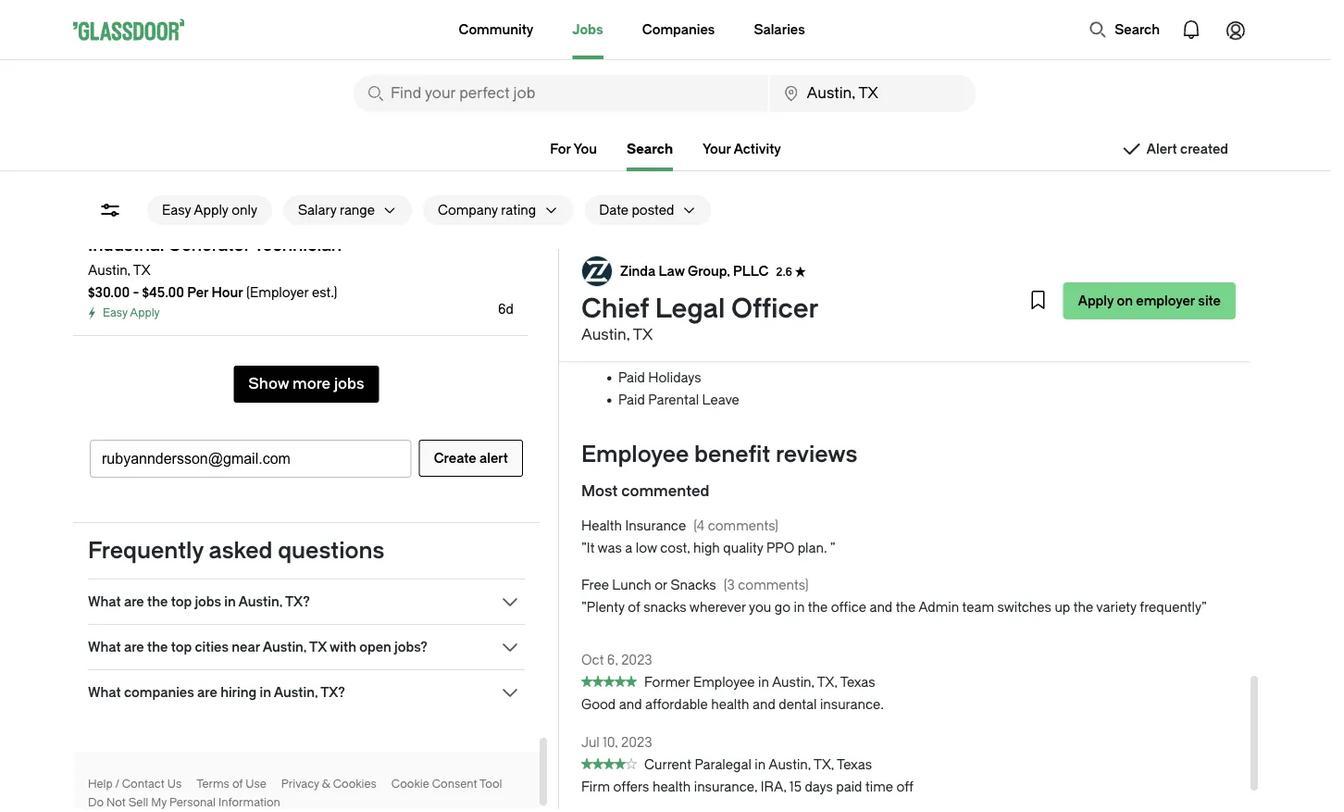 Task type: describe. For each thing, give the bounding box(es) containing it.
paralegal
[[695, 758, 752, 773]]

dental
[[779, 698, 817, 713]]

1 paid from the top
[[619, 349, 645, 364]]

firm
[[581, 780, 610, 795]]

austin, up dental
[[772, 675, 815, 691]]

insurance left (ppo on the top of the page
[[662, 193, 723, 208]]

activity
[[734, 141, 781, 156]]

account
[[714, 260, 767, 275]]

sell
[[128, 796, 148, 809]]

office
[[831, 600, 867, 616]]

tx inside austin, tx $30.00 - $45.00 per hour (employer est.)
[[133, 262, 150, 278]]

legal
[[655, 294, 725, 325]]

3 paid from the top
[[619, 393, 645, 408]]

you
[[574, 141, 597, 156]]

with inside health savings account (hsa) dental insurance vision insurance retirement plan with up to 3% company match paid time off paid holidays paid parental leave
[[721, 326, 747, 342]]

cookie consent tool button
[[392, 777, 502, 791]]

salary
[[298, 202, 337, 218]]

quality
[[723, 541, 763, 556]]

commented
[[621, 483, 710, 500]]

on
[[1117, 293, 1133, 308]]

insurance up plan on the right top of the page
[[660, 304, 721, 319]]

contact
[[122, 778, 165, 791]]

tx? inside what companies are hiring in austin, tx? dropdown button
[[320, 685, 345, 700]]

low
[[636, 541, 657, 556]]

date posted button
[[584, 195, 674, 225]]

company inside health savings account (hsa) dental insurance vision insurance retirement plan with up to 3% company match paid time off paid holidays paid parental leave
[[805, 326, 865, 342]]

cookie
[[392, 778, 429, 791]]

employer
[[1136, 293, 1195, 308]]

date posted
[[599, 202, 674, 218]]

match
[[868, 326, 907, 342]]

what for what are the top cities near austin, tx with open jobs?
[[88, 639, 121, 655]]

terms
[[196, 778, 230, 791]]

health insurance (4 comments) "it was a low cost, high quality ppo plan. "
[[581, 519, 836, 556]]

hiring
[[220, 685, 257, 700]]

easy apply only
[[162, 202, 257, 218]]

hdhp
[[777, 193, 817, 208]]

(3
[[724, 578, 735, 593]]

/
[[115, 778, 119, 791]]

cookies
[[333, 778, 377, 791]]

near
[[232, 639, 260, 655]]

employee benefit reviews
[[581, 442, 858, 468]]

health for health savings account (hsa) dental insurance vision insurance retirement plan with up to 3% company match paid time off paid holidays paid parental leave
[[619, 260, 659, 275]]

1 horizontal spatial and
[[753, 698, 776, 713]]

current
[[644, 758, 692, 773]]

jobs
[[573, 22, 604, 37]]

(4
[[694, 519, 705, 534]]

offers
[[613, 780, 649, 795]]

search inside button
[[1115, 22, 1160, 37]]

austin, up 15 on the right bottom of the page
[[769, 758, 811, 773]]

days
[[805, 780, 833, 795]]

health for health insurance (4 comments) "it was a low cost, high quality ppo plan. "
[[581, 519, 622, 534]]

oct 6, 2023
[[581, 653, 652, 668]]

austin, down what are the top cities near austin, tx with open jobs? dropdown button
[[274, 685, 318, 700]]

apply on employer site button
[[1063, 282, 1236, 319]]

savings
[[662, 260, 711, 275]]

vision
[[619, 304, 657, 319]]

for you
[[550, 141, 597, 156]]

companies link
[[642, 0, 715, 59]]

open
[[359, 639, 391, 655]]

only
[[232, 202, 257, 218]]

former
[[644, 675, 690, 691]]

tx, for days
[[814, 758, 834, 773]]

oct
[[581, 653, 604, 668]]

tx inside dropdown button
[[309, 639, 327, 655]]

search button
[[1080, 11, 1169, 48]]

search link
[[627, 141, 673, 171]]

jobs
[[195, 594, 221, 609]]

est.)
[[312, 285, 337, 300]]

site
[[1198, 293, 1221, 308]]

community link
[[459, 0, 534, 59]]

for you link
[[550, 141, 597, 156]]

leave
[[702, 393, 740, 408]]

status for 10,
[[581, 759, 637, 770]]

top for jobs
[[171, 594, 192, 609]]

6d
[[498, 301, 514, 317]]

open filter menu image
[[99, 199, 121, 221]]

austin, inside chief legal officer austin, tx
[[581, 326, 630, 344]]

10,
[[603, 735, 618, 750]]

comments) inside health insurance (4 comments) "it was a low cost, high quality ppo plan. "
[[708, 519, 779, 534]]

most
[[581, 483, 618, 500]]

0 vertical spatial or
[[761, 193, 774, 208]]

-
[[133, 285, 139, 300]]

in inside dropdown button
[[260, 685, 271, 700]]

"
[[830, 541, 836, 556]]

austin, inside austin, tx $30.00 - $45.00 per hour (employer est.)
[[88, 262, 130, 278]]

officer
[[731, 294, 819, 325]]

go
[[775, 600, 791, 616]]

insurance inside health insurance (4 comments) "it was a low cost, high quality ppo plan. "
[[625, 519, 686, 534]]

ppo
[[767, 541, 795, 556]]

(employer
[[246, 285, 309, 300]]

what companies are hiring in austin, tx?
[[88, 685, 345, 700]]

jul
[[581, 735, 600, 750]]

hour
[[212, 285, 243, 300]]

5.0 stars out of 5 image
[[581, 674, 637, 691]]

to
[[769, 326, 781, 342]]

&
[[322, 778, 330, 791]]

are for what are the top jobs in austin, tx?
[[124, 594, 144, 609]]

companies
[[642, 22, 715, 37]]

terms of use
[[196, 778, 266, 791]]

high
[[694, 541, 720, 556]]

in up good and affordable health and dental insurance.
[[758, 675, 769, 691]]

frequently
[[88, 538, 204, 564]]

help / contact us link
[[88, 778, 182, 791]]

help
[[88, 778, 113, 791]]

your
[[703, 141, 731, 156]]

1 horizontal spatial employee
[[693, 675, 755, 691]]

1 vertical spatial search
[[627, 141, 673, 156]]

my
[[151, 796, 167, 809]]

dental
[[619, 282, 659, 297]]

of inside free lunch or snacks (3 comments) "plenty of snacks wherever you go in the office and the admin team switches up the variety frequently"
[[628, 600, 640, 616]]

do not sell my personal information link
[[88, 796, 280, 809]]

austin, tx $30.00 - $45.00 per hour (employer est.)
[[88, 262, 337, 300]]

privacy
[[281, 778, 319, 791]]

austin, right near
[[263, 639, 307, 655]]

tx, for insurance.
[[817, 675, 838, 691]]

law
[[659, 263, 685, 278]]

cost,
[[660, 541, 690, 556]]

insurance.
[[820, 698, 884, 713]]

cities
[[195, 639, 229, 655]]

health savings account (hsa) dental insurance vision insurance retirement plan with up to 3% company match paid time off paid holidays paid parental leave
[[619, 260, 907, 408]]



Task type: locate. For each thing, give the bounding box(es) containing it.
top for cities
[[171, 639, 192, 655]]

frequently asked questions
[[88, 538, 385, 564]]

Enter email address email field
[[91, 441, 411, 477]]

health up dental
[[619, 260, 659, 275]]

off
[[897, 780, 914, 795]]

0 vertical spatial up
[[750, 326, 766, 342]]

free
[[581, 578, 609, 593]]

top
[[171, 594, 192, 609], [171, 639, 192, 655]]

in inside free lunch or snacks (3 comments) "plenty of snacks wherever you go in the office and the admin team switches up the variety frequently"
[[794, 600, 805, 616]]

1 vertical spatial or
[[655, 578, 668, 593]]

apply inside button
[[1078, 293, 1114, 308]]

jul 10, 2023
[[581, 735, 652, 750]]

0 horizontal spatial or
[[655, 578, 668, 593]]

0 horizontal spatial easy
[[103, 306, 128, 319]]

what are the top cities near austin, tx with open jobs?
[[88, 639, 428, 655]]

apply left on
[[1078, 293, 1114, 308]]

current paralegal in austin, tx, texas
[[644, 758, 872, 773]]

of down lunch
[[628, 600, 640, 616]]

texas for current paralegal in austin, tx, texas
[[837, 758, 872, 773]]

easy for easy apply only
[[162, 202, 191, 218]]

or
[[761, 193, 774, 208], [655, 578, 668, 593]]

2 vertical spatial tx
[[309, 639, 327, 655]]

health down former employee in austin, tx, texas
[[711, 698, 750, 713]]

0 vertical spatial what
[[88, 594, 121, 609]]

1 horizontal spatial health
[[711, 698, 750, 713]]

1 none field from the left
[[354, 75, 768, 112]]

are left hiring
[[197, 685, 217, 700]]

or up "snacks"
[[655, 578, 668, 593]]

1 horizontal spatial none field
[[770, 75, 976, 112]]

0 vertical spatial top
[[171, 594, 192, 609]]

or inside free lunch or snacks (3 comments) "plenty of snacks wherever you go in the office and the admin team switches up the variety frequently"
[[655, 578, 668, 593]]

company
[[438, 202, 498, 218], [805, 326, 865, 342]]

off
[[683, 349, 702, 364]]

none field search location
[[770, 75, 976, 112]]

chief legal officer austin, tx
[[581, 294, 819, 344]]

2023 for former
[[621, 653, 652, 668]]

1 vertical spatial status
[[581, 759, 637, 770]]

2 what from the top
[[88, 639, 121, 655]]

easy apply only button
[[147, 195, 272, 225]]

jobs link
[[573, 0, 604, 59]]

what inside popup button
[[88, 594, 121, 609]]

tx? inside "what are the top jobs in austin, tx?" popup button
[[285, 594, 310, 609]]

0 horizontal spatial apply
[[130, 306, 160, 319]]

apply for easy apply only
[[194, 202, 228, 218]]

salaries link
[[754, 0, 805, 59]]

top left jobs
[[171, 594, 192, 609]]

your activity
[[703, 141, 781, 156]]

comments) up the quality
[[708, 519, 779, 534]]

0 vertical spatial tx
[[133, 262, 150, 278]]

or right (ppo on the top of the page
[[761, 193, 774, 208]]

what for what companies are hiring in austin, tx?
[[88, 685, 121, 700]]

of
[[628, 600, 640, 616], [232, 778, 243, 791]]

zinda law group, pllc 2.6 ★
[[620, 263, 806, 278]]

status down the 6,
[[581, 676, 637, 687]]

with inside what are the top cities near austin, tx with open jobs? dropdown button
[[330, 639, 356, 655]]

2 horizontal spatial apply
[[1078, 293, 1114, 308]]

apply
[[194, 202, 228, 218], [1078, 293, 1114, 308], [130, 306, 160, 319]]

easy right 'open filter menu' image
[[162, 202, 191, 218]]

★
[[795, 265, 806, 278]]

team
[[963, 600, 994, 616]]

up inside free lunch or snacks (3 comments) "plenty of snacks wherever you go in the office and the admin team switches up the variety frequently"
[[1055, 600, 1071, 616]]

apply inside button
[[194, 202, 228, 218]]

tx, up insurance.
[[817, 675, 838, 691]]

health up was
[[581, 519, 622, 534]]

Search location field
[[770, 75, 976, 112]]

2 none field from the left
[[770, 75, 976, 112]]

the up companies
[[147, 639, 168, 655]]

1 horizontal spatial apply
[[194, 202, 228, 218]]

are
[[124, 594, 144, 609], [124, 639, 144, 655], [197, 685, 217, 700]]

0 horizontal spatial search
[[627, 141, 673, 156]]

the left office
[[808, 600, 828, 616]]

austin, up what are the top cities near austin, tx with open jobs?
[[238, 594, 283, 609]]

range
[[340, 202, 375, 218]]

3%
[[784, 326, 801, 342]]

2 horizontal spatial tx
[[633, 326, 653, 344]]

zinda law group, pllc logo image
[[582, 256, 612, 286]]

easy apply
[[103, 306, 160, 319]]

2 paid from the top
[[619, 371, 645, 386]]

group,
[[688, 263, 730, 278]]

0 horizontal spatial and
[[619, 698, 642, 713]]

variety
[[1097, 600, 1137, 616]]

0 horizontal spatial tx
[[133, 262, 150, 278]]

0 vertical spatial are
[[124, 594, 144, 609]]

2 status from the top
[[581, 759, 637, 770]]

easy inside button
[[162, 202, 191, 218]]

0 vertical spatial tx,
[[817, 675, 838, 691]]

texas up insurance.
[[840, 675, 876, 691]]

None field
[[354, 75, 768, 112], [770, 75, 976, 112]]

and inside free lunch or snacks (3 comments) "plenty of snacks wherever you go in the office and the admin team switches up the variety frequently"
[[870, 600, 893, 616]]

are up companies
[[124, 639, 144, 655]]

2023 for current
[[621, 735, 652, 750]]

0 horizontal spatial of
[[232, 778, 243, 791]]

texas
[[840, 675, 876, 691], [837, 758, 872, 773]]

up left to at the top right of page
[[750, 326, 766, 342]]

15
[[790, 780, 802, 795]]

1 vertical spatial company
[[805, 326, 865, 342]]

2 vertical spatial are
[[197, 685, 217, 700]]

0 vertical spatial tx?
[[285, 594, 310, 609]]

easy down $30.00
[[103, 306, 128, 319]]

2 horizontal spatial and
[[870, 600, 893, 616]]

company right 3%
[[805, 326, 865, 342]]

employee up most commented
[[581, 442, 689, 468]]

paid left holidays
[[619, 371, 645, 386]]

texas for former employee in austin, tx, texas
[[840, 675, 876, 691]]

status down 10,
[[581, 759, 637, 770]]

1 horizontal spatial search
[[1115, 22, 1160, 37]]

the left jobs
[[147, 594, 168, 609]]

0 horizontal spatial health
[[653, 780, 691, 795]]

information
[[219, 796, 280, 809]]

0 vertical spatial texas
[[840, 675, 876, 691]]

2 vertical spatial health
[[581, 519, 622, 534]]

tx? down what are the top cities near austin, tx with open jobs? dropdown button
[[320, 685, 345, 700]]

what for what are the top jobs in austin, tx?
[[88, 594, 121, 609]]

1 vertical spatial texas
[[837, 758, 872, 773]]

company left 'rating'
[[438, 202, 498, 218]]

0 horizontal spatial none field
[[354, 75, 768, 112]]

good
[[581, 698, 616, 713]]

the inside dropdown button
[[147, 639, 168, 655]]

admin
[[919, 600, 959, 616]]

good and affordable health and dental insurance.
[[581, 698, 884, 713]]

0 vertical spatial employee
[[581, 442, 689, 468]]

top inside popup button
[[171, 594, 192, 609]]

status for 6,
[[581, 676, 637, 687]]

1 vertical spatial with
[[330, 639, 356, 655]]

and down former employee in austin, tx, texas
[[753, 698, 776, 713]]

employee
[[581, 442, 689, 468], [693, 675, 755, 691]]

are down frequently
[[124, 594, 144, 609]]

2023 right the 6,
[[621, 653, 652, 668]]

tool
[[480, 778, 502, 791]]

austin, inside popup button
[[238, 594, 283, 609]]

plan
[[691, 326, 718, 342]]

companies
[[124, 685, 194, 700]]

your activity link
[[703, 141, 781, 156]]

0 vertical spatial 2023
[[621, 653, 652, 668]]

free lunch or snacks (3 comments) "plenty of snacks wherever you go in the office and the admin team switches up the variety frequently"
[[581, 578, 1207, 616]]

1 vertical spatial up
[[1055, 600, 1071, 616]]

in right jobs
[[224, 594, 236, 609]]

4.0 stars out of 5 image
[[581, 756, 637, 774]]

are for what are the top cities near austin, tx with open jobs?
[[124, 639, 144, 655]]

what are the top jobs in austin, tx? button
[[88, 591, 525, 613]]

0 horizontal spatial company
[[438, 202, 498, 218]]

tx up -
[[133, 262, 150, 278]]

in right the go
[[794, 600, 805, 616]]

asked
[[209, 538, 273, 564]]

company rating
[[438, 202, 536, 218]]

austin,
[[88, 262, 130, 278], [581, 326, 630, 344], [238, 594, 283, 609], [263, 639, 307, 655], [772, 675, 815, 691], [274, 685, 318, 700], [769, 758, 811, 773]]

1 vertical spatial health
[[653, 780, 691, 795]]

tx
[[133, 262, 150, 278], [633, 326, 653, 344], [309, 639, 327, 655]]

tx? up what are the top cities near austin, tx with open jobs? dropdown button
[[285, 594, 310, 609]]

in inside popup button
[[224, 594, 236, 609]]

cookie consent tool do not sell my personal information
[[88, 778, 502, 809]]

in up the firm offers health insurance, ira, 15 days paid time off
[[755, 758, 766, 773]]

comments) inside free lunch or snacks (3 comments) "plenty of snacks wherever you go in the office and the admin team switches up the variety frequently"
[[738, 578, 809, 593]]

and right office
[[870, 600, 893, 616]]

and down 5.0 stars out of 5 image
[[619, 698, 642, 713]]

2 vertical spatial paid
[[619, 393, 645, 408]]

up right switches
[[1055, 600, 1071, 616]]

employee up good and affordable health and dental insurance.
[[693, 675, 755, 691]]

1 top from the top
[[171, 594, 192, 609]]

with left open
[[330, 639, 356, 655]]

$30.00
[[88, 285, 130, 300]]

0 vertical spatial search
[[1115, 22, 1160, 37]]

chief
[[581, 294, 649, 325]]

2.6
[[776, 265, 792, 278]]

status
[[581, 676, 637, 687], [581, 759, 637, 770]]

do
[[88, 796, 104, 809]]

(hsa)
[[770, 260, 806, 275]]

most commented element
[[581, 516, 1236, 634]]

1 horizontal spatial tx
[[309, 639, 327, 655]]

1 vertical spatial are
[[124, 639, 144, 655]]

snacks
[[644, 600, 687, 616]]

0 vertical spatial health
[[711, 698, 750, 713]]

affordable
[[645, 698, 708, 713]]

0 vertical spatial of
[[628, 600, 640, 616]]

none field search keyword
[[354, 75, 768, 112]]

up inside health savings account (hsa) dental insurance vision insurance retirement plan with up to 3% company match paid time off paid holidays paid parental leave
[[750, 326, 766, 342]]

1 vertical spatial employee
[[693, 675, 755, 691]]

1 horizontal spatial up
[[1055, 600, 1071, 616]]

0 vertical spatial paid
[[619, 349, 645, 364]]

1 vertical spatial paid
[[619, 371, 645, 386]]

top left cities
[[171, 639, 192, 655]]

1 vertical spatial tx?
[[320, 685, 345, 700]]

paid left parental
[[619, 393, 645, 408]]

1 status from the top
[[581, 676, 637, 687]]

0 vertical spatial easy
[[162, 202, 191, 218]]

1 vertical spatial comments)
[[738, 578, 809, 593]]

apply down -
[[130, 306, 160, 319]]

insurance down the savings
[[662, 282, 723, 297]]

apply left only
[[194, 202, 228, 218]]

austin, down chief
[[581, 326, 630, 344]]

0 vertical spatial with
[[721, 326, 747, 342]]

lunch
[[612, 578, 652, 593]]

health insurance (ppo or hdhp plans available)
[[619, 193, 913, 208]]

comments) up the go
[[738, 578, 809, 593]]

0 vertical spatial health
[[619, 193, 659, 208]]

tx?
[[285, 594, 310, 609], [320, 685, 345, 700]]

most commented
[[581, 483, 710, 500]]

with right plan on the right top of the page
[[721, 326, 747, 342]]

benefit
[[694, 442, 771, 468]]

Search keyword field
[[354, 75, 768, 112]]

1 horizontal spatial of
[[628, 600, 640, 616]]

3 what from the top
[[88, 685, 121, 700]]

questions
[[278, 538, 385, 564]]

tx down "what are the top jobs in austin, tx?" popup button
[[309, 639, 327, 655]]

privacy & cookies
[[281, 778, 377, 791]]

1 horizontal spatial easy
[[162, 202, 191, 218]]

wherever
[[690, 600, 746, 616]]

1 horizontal spatial tx?
[[320, 685, 345, 700]]

0 horizontal spatial tx?
[[285, 594, 310, 609]]

tx down vision
[[633, 326, 653, 344]]

0 horizontal spatial with
[[330, 639, 356, 655]]

the inside popup button
[[147, 594, 168, 609]]

"it
[[581, 541, 595, 556]]

tx inside chief legal officer austin, tx
[[633, 326, 653, 344]]

0 horizontal spatial up
[[750, 326, 766, 342]]

health inside health savings account (hsa) dental insurance vision insurance retirement plan with up to 3% company match paid time off paid holidays paid parental leave
[[619, 260, 659, 275]]

easy for easy apply
[[103, 306, 128, 319]]

1 vertical spatial of
[[232, 778, 243, 791]]

help / contact us
[[88, 778, 182, 791]]

privacy & cookies link
[[281, 778, 377, 791]]

us
[[167, 778, 182, 791]]

1 2023 from the top
[[621, 653, 652, 668]]

jobs?
[[395, 639, 428, 655]]

1 vertical spatial health
[[619, 260, 659, 275]]

are inside popup button
[[124, 594, 144, 609]]

0 horizontal spatial employee
[[581, 442, 689, 468]]

with
[[721, 326, 747, 342], [330, 639, 356, 655]]

1 vertical spatial what
[[88, 639, 121, 655]]

2 2023 from the top
[[621, 735, 652, 750]]

1 vertical spatial easy
[[103, 306, 128, 319]]

per
[[187, 285, 209, 300]]

austin, up $30.00
[[88, 262, 130, 278]]

1 vertical spatial tx,
[[814, 758, 834, 773]]

health down search 'link'
[[619, 193, 659, 208]]

insurance up "low"
[[625, 519, 686, 534]]

snacks
[[671, 578, 716, 593]]

health for health insurance (ppo or hdhp plans available)
[[619, 193, 659, 208]]

health inside health insurance (4 comments) "it was a low cost, high quality ppo plan. "
[[581, 519, 622, 534]]

the
[[147, 594, 168, 609], [808, 600, 828, 616], [896, 600, 916, 616], [1074, 600, 1094, 616], [147, 639, 168, 655]]

tx, up days
[[814, 758, 834, 773]]

what are the top jobs in austin, tx?
[[88, 594, 310, 609]]

apply for easy apply
[[130, 306, 160, 319]]

the left variety
[[1074, 600, 1094, 616]]

in right hiring
[[260, 685, 271, 700]]

2023 right 10,
[[621, 735, 652, 750]]

1 what from the top
[[88, 594, 121, 609]]

1 vertical spatial top
[[171, 639, 192, 655]]

of left use
[[232, 778, 243, 791]]

1 horizontal spatial or
[[761, 193, 774, 208]]

texas up paid
[[837, 758, 872, 773]]

company inside popup button
[[438, 202, 498, 218]]

0 vertical spatial status
[[581, 676, 637, 687]]

what companies are hiring in austin, tx? button
[[88, 681, 525, 704]]

1 vertical spatial 2023
[[621, 735, 652, 750]]

2 top from the top
[[171, 639, 192, 655]]

top inside dropdown button
[[171, 639, 192, 655]]

paid down retirement at the top of the page
[[619, 349, 645, 364]]

health down the current
[[653, 780, 691, 795]]

1 horizontal spatial company
[[805, 326, 865, 342]]

personal
[[170, 796, 216, 809]]

insurance,
[[694, 780, 758, 795]]

in
[[224, 594, 236, 609], [794, 600, 805, 616], [758, 675, 769, 691], [260, 685, 271, 700], [755, 758, 766, 773]]

1 horizontal spatial with
[[721, 326, 747, 342]]

2 vertical spatial what
[[88, 685, 121, 700]]

0 vertical spatial comments)
[[708, 519, 779, 534]]

1 vertical spatial tx
[[633, 326, 653, 344]]

the left the admin
[[896, 600, 916, 616]]

company rating button
[[423, 195, 536, 225]]

0 vertical spatial company
[[438, 202, 498, 218]]



Task type: vqa. For each thing, say whether or not it's contained in the screenshot.
Jul
yes



